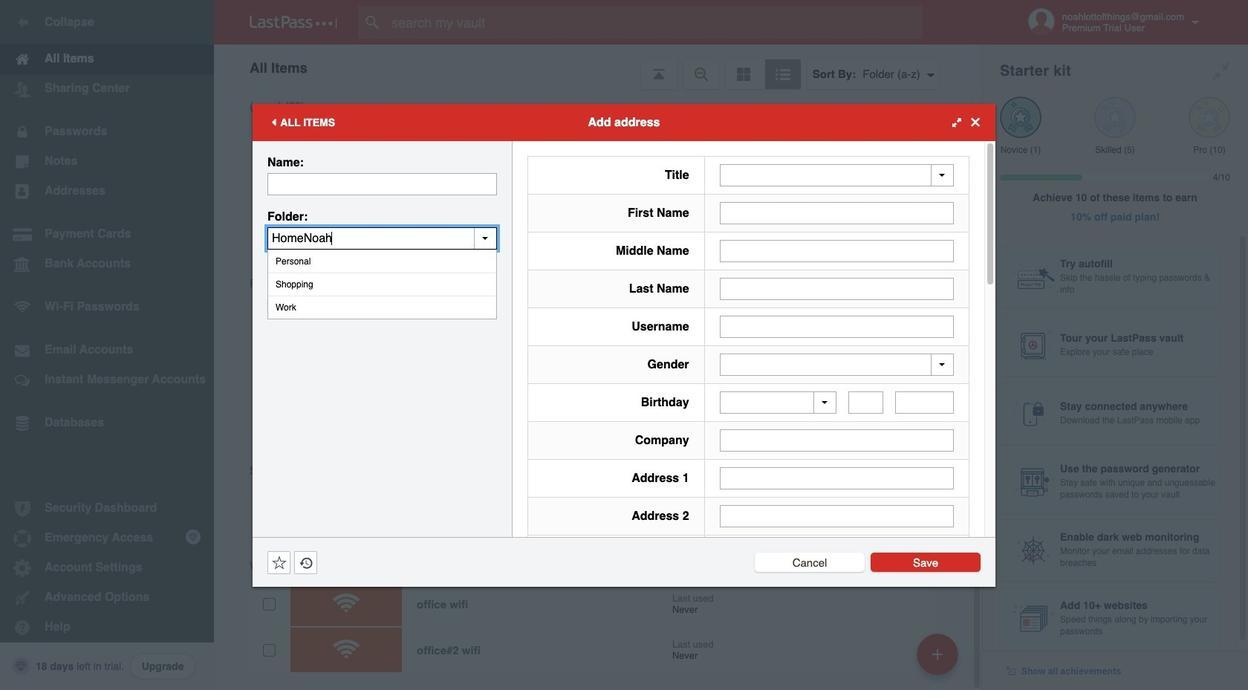 Task type: describe. For each thing, give the bounding box(es) containing it.
new item image
[[933, 649, 943, 660]]



Task type: vqa. For each thing, say whether or not it's contained in the screenshot.
dialog
yes



Task type: locate. For each thing, give the bounding box(es) containing it.
None text field
[[268, 173, 497, 195], [720, 240, 955, 262], [720, 278, 955, 300], [896, 392, 955, 414], [720, 506, 955, 528], [268, 173, 497, 195], [720, 240, 955, 262], [720, 278, 955, 300], [896, 392, 955, 414], [720, 506, 955, 528]]

vault options navigation
[[214, 45, 983, 89]]

dialog
[[253, 104, 996, 691]]

lastpass image
[[250, 16, 338, 29]]

search my vault text field
[[358, 6, 952, 39]]

main navigation navigation
[[0, 0, 214, 691]]

None text field
[[720, 202, 955, 224], [268, 227, 497, 249], [720, 316, 955, 338], [849, 392, 884, 414], [720, 430, 955, 452], [720, 468, 955, 490], [720, 202, 955, 224], [268, 227, 497, 249], [720, 316, 955, 338], [849, 392, 884, 414], [720, 430, 955, 452], [720, 468, 955, 490]]

Search search field
[[358, 6, 952, 39]]

new item navigation
[[912, 630, 968, 691]]



